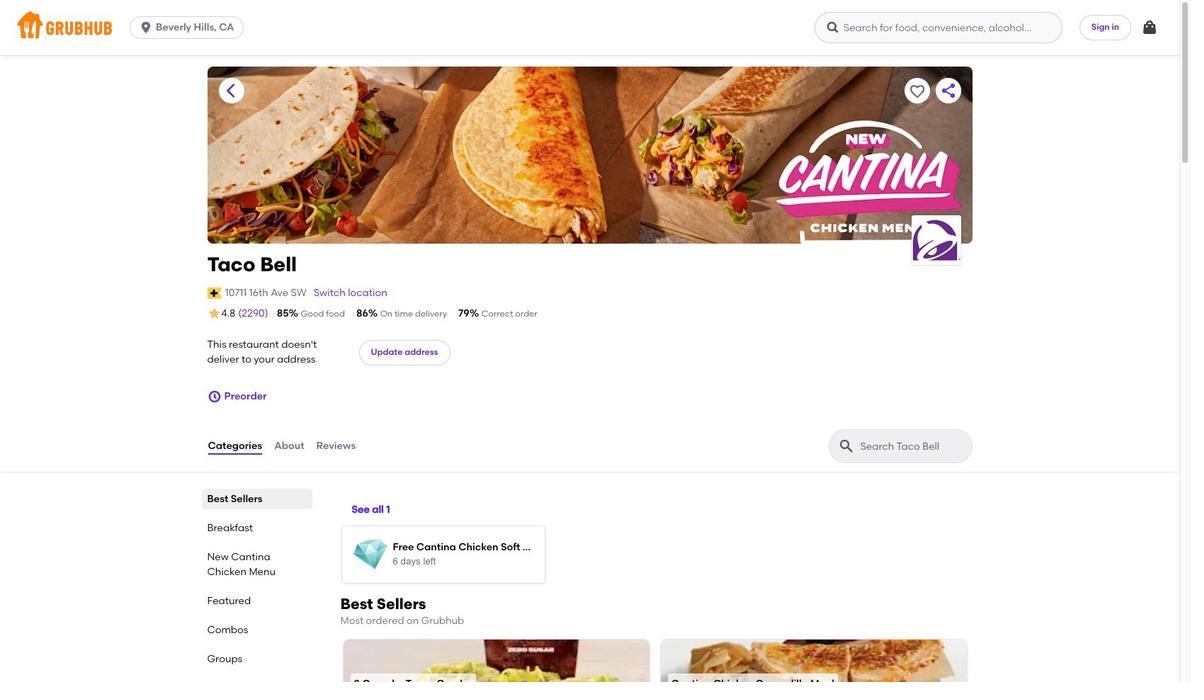 Task type: vqa. For each thing, say whether or not it's contained in the screenshot.
Star Icon
yes



Task type: locate. For each thing, give the bounding box(es) containing it.
1 horizontal spatial svg image
[[1142, 19, 1159, 36]]

0 vertical spatial svg image
[[139, 21, 153, 35]]

1 vertical spatial svg image
[[207, 390, 221, 404]]

0 horizontal spatial svg image
[[826, 21, 840, 35]]

svg image
[[1142, 19, 1159, 36], [826, 21, 840, 35]]

main navigation navigation
[[0, 0, 1180, 55]]

svg image
[[139, 21, 153, 35], [207, 390, 221, 404]]

0 horizontal spatial svg image
[[139, 21, 153, 35]]

Search for food, convenience, alcohol... search field
[[815, 12, 1063, 43]]

share icon image
[[940, 82, 957, 99]]

svg image inside main navigation navigation
[[139, 21, 153, 35]]

taco bell logo image
[[912, 219, 961, 261]]



Task type: describe. For each thing, give the bounding box(es) containing it.
search icon image
[[838, 438, 855, 455]]

caret left icon image
[[223, 82, 240, 99]]

Search Taco Bell search field
[[859, 440, 968, 453]]

star icon image
[[207, 307, 221, 321]]

subscription pass image
[[207, 288, 222, 299]]

rewards image
[[353, 538, 387, 572]]

1 horizontal spatial svg image
[[207, 390, 221, 404]]



